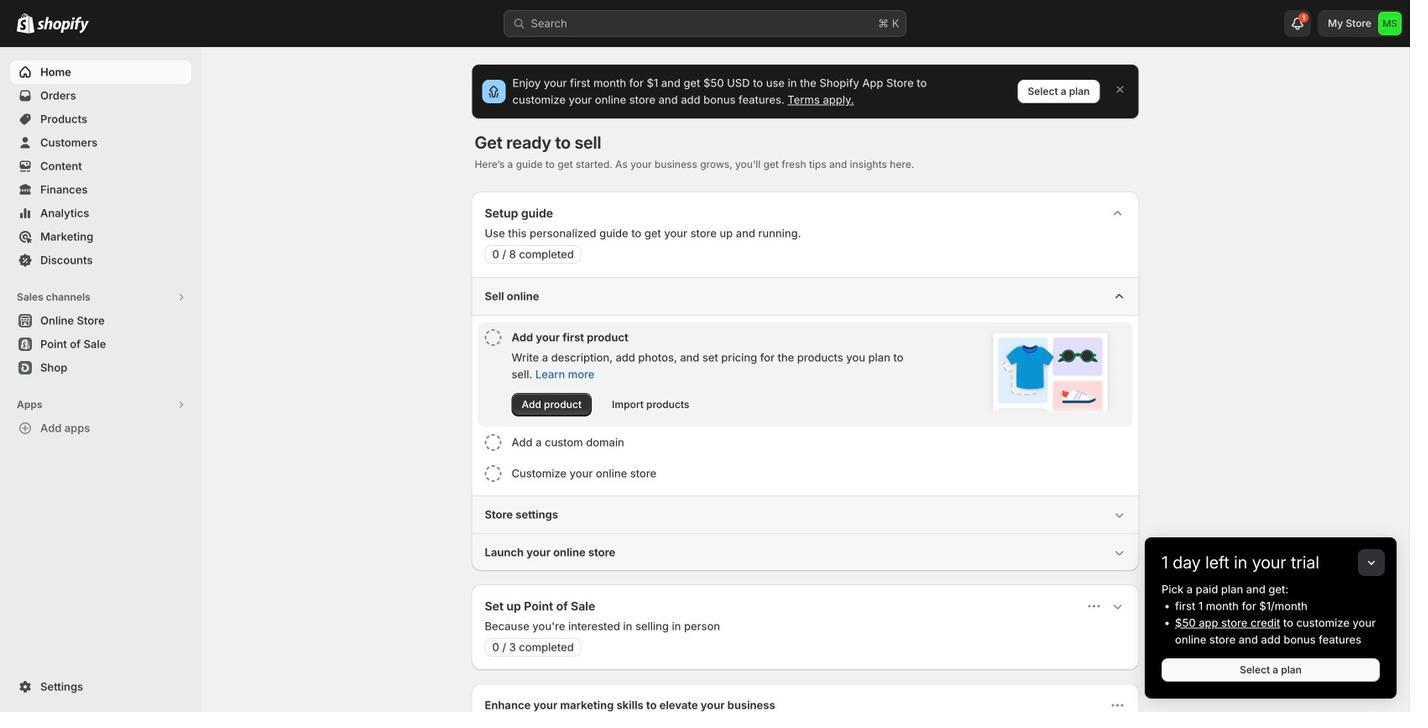 Task type: locate. For each thing, give the bounding box(es) containing it.
mark add your first product as done image
[[485, 329, 502, 346]]

shopify image
[[37, 17, 89, 33]]

add your first product group
[[478, 322, 1133, 427]]

my store image
[[1379, 12, 1402, 35]]

shopify image
[[17, 13, 34, 33]]

setup guide region
[[471, 191, 1140, 571]]



Task type: describe. For each thing, give the bounding box(es) containing it.
mark customize your online store as done image
[[485, 465, 502, 482]]

customize your online store group
[[478, 458, 1133, 489]]

add a custom domain group
[[478, 427, 1133, 458]]

guide categories group
[[471, 277, 1140, 571]]

sell online group
[[471, 277, 1140, 495]]

mark add a custom domain as done image
[[485, 434, 502, 451]]



Task type: vqa. For each thing, say whether or not it's contained in the screenshot.
Guide Categories group
yes



